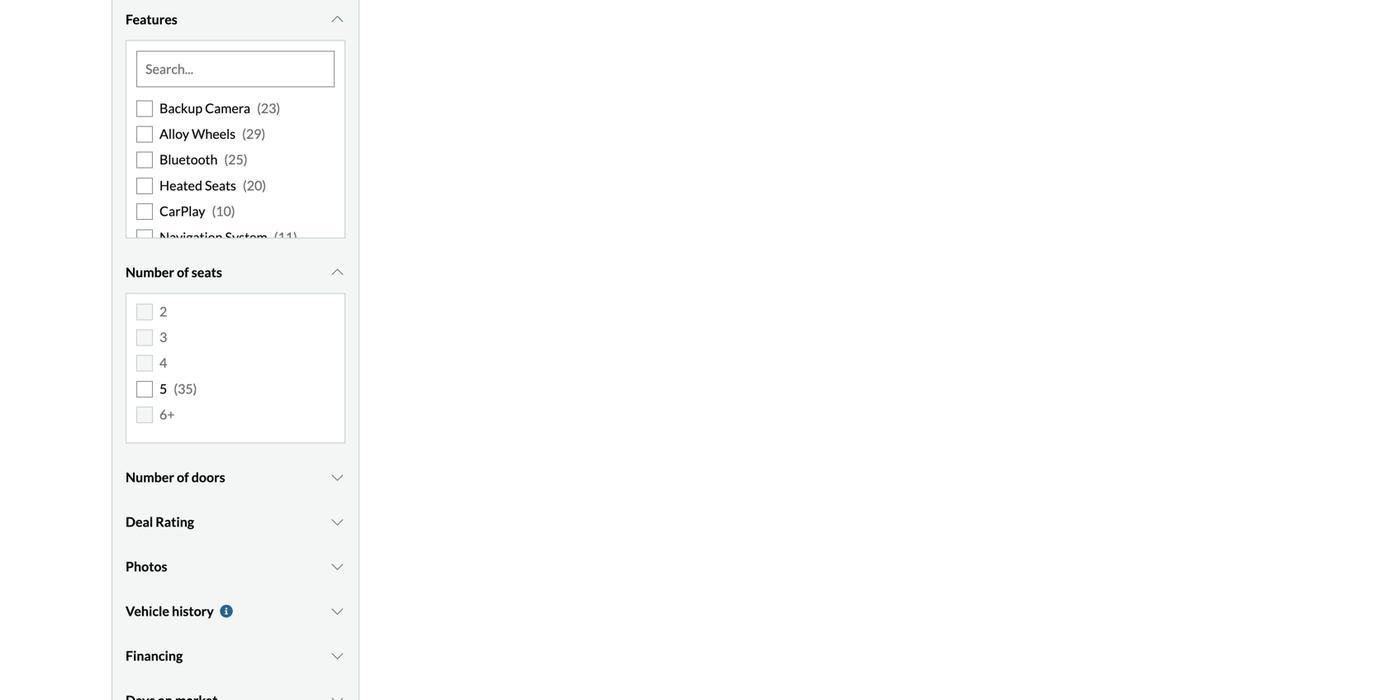 Task type: describe. For each thing, give the bounding box(es) containing it.
chevron down image for deal rating dropdown button
[[329, 515, 346, 528]]

carplay (10)
[[160, 203, 235, 219]]

alloy wheels (29)
[[160, 126, 266, 142]]

6+
[[160, 406, 175, 422]]

photos
[[126, 558, 167, 574]]

backup
[[160, 100, 203, 116]]

alloy
[[160, 126, 189, 142]]

vehicle history
[[126, 603, 214, 619]]

features
[[126, 11, 178, 27]]

photos button
[[126, 546, 346, 587]]

chevron down image for features
[[329, 13, 346, 26]]

number for number of doors
[[126, 469, 174, 485]]

(25)
[[224, 151, 248, 168]]

rating
[[156, 514, 194, 530]]

3
[[160, 329, 167, 345]]

(20)
[[243, 177, 266, 193]]

info circle image
[[218, 604, 235, 618]]

vehicle
[[126, 603, 169, 619]]

bluetooth (25)
[[160, 151, 248, 168]]

number of seats
[[126, 264, 222, 280]]

navigation system (11)
[[160, 229, 297, 245]]



Task type: locate. For each thing, give the bounding box(es) containing it.
1 number from the top
[[126, 264, 174, 280]]

1 chevron down image from the top
[[329, 471, 346, 484]]

0 vertical spatial of
[[177, 264, 189, 280]]

of for seats
[[177, 264, 189, 280]]

camera
[[205, 100, 250, 116]]

4
[[160, 355, 167, 371]]

5
[[160, 381, 167, 397]]

number up 2
[[126, 264, 174, 280]]

2 chevron down image from the top
[[329, 515, 346, 528]]

number up deal rating
[[126, 469, 174, 485]]

backup camera (23)
[[160, 100, 280, 116]]

(35)
[[174, 381, 197, 397]]

2
[[160, 303, 167, 319]]

2 of from the top
[[177, 469, 189, 485]]

heated
[[160, 177, 202, 193]]

system
[[225, 229, 267, 245]]

2 number from the top
[[126, 469, 174, 485]]

(29)
[[242, 126, 266, 142]]

seats
[[192, 264, 222, 280]]

chevron down image inside 'financing' dropdown button
[[329, 649, 346, 662]]

chevron down image for photos
[[329, 560, 346, 573]]

vehicle history button
[[126, 590, 346, 632]]

number of seats button
[[126, 252, 346, 293]]

doors
[[192, 469, 225, 485]]

3 chevron down image from the top
[[329, 604, 346, 618]]

features button
[[126, 0, 346, 40]]

2 chevron down image from the top
[[329, 266, 346, 279]]

number of doors button
[[126, 457, 346, 498]]

chevron down image inside deal rating dropdown button
[[329, 515, 346, 528]]

chevron down image for vehicle history dropdown button
[[329, 604, 346, 618]]

1 vertical spatial of
[[177, 469, 189, 485]]

4 chevron down image from the top
[[329, 694, 346, 700]]

chevron down image for financing
[[329, 649, 346, 662]]

(23)
[[257, 100, 280, 116]]

deal rating
[[126, 514, 194, 530]]

chevron down image
[[329, 13, 346, 26], [329, 266, 346, 279], [329, 560, 346, 573], [329, 649, 346, 662]]

chevron down image inside features 'dropdown button'
[[329, 13, 346, 26]]

chevron down image inside photos dropdown button
[[329, 560, 346, 573]]

heated seats (20)
[[160, 177, 266, 193]]

of left doors
[[177, 469, 189, 485]]

bluetooth
[[160, 151, 218, 168]]

0 vertical spatial number
[[126, 264, 174, 280]]

financing button
[[126, 635, 346, 676]]

of for doors
[[177, 469, 189, 485]]

carplay
[[160, 203, 205, 219]]

(10)
[[212, 203, 235, 219]]

chevron down image
[[329, 471, 346, 484], [329, 515, 346, 528], [329, 604, 346, 618], [329, 694, 346, 700]]

number of doors
[[126, 469, 225, 485]]

1 chevron down image from the top
[[329, 13, 346, 26]]

wheels
[[192, 126, 236, 142]]

financing
[[126, 647, 183, 664]]

1 vertical spatial number
[[126, 469, 174, 485]]

number for number of seats
[[126, 264, 174, 280]]

4 chevron down image from the top
[[329, 649, 346, 662]]

chevron down image inside number of seats dropdown button
[[329, 266, 346, 279]]

2 3 4 5 (35)
[[160, 303, 197, 397]]

chevron down image inside vehicle history dropdown button
[[329, 604, 346, 618]]

number
[[126, 264, 174, 280], [126, 469, 174, 485]]

of
[[177, 264, 189, 280], [177, 469, 189, 485]]

(11)
[[274, 229, 297, 245]]

Search... field
[[137, 52, 334, 86]]

chevron down image for the number of doors dropdown button in the left bottom of the page
[[329, 471, 346, 484]]

history
[[172, 603, 214, 619]]

deal rating button
[[126, 501, 346, 543]]

1 of from the top
[[177, 264, 189, 280]]

seats
[[205, 177, 236, 193]]

chevron down image inside the number of doors dropdown button
[[329, 471, 346, 484]]

chevron down image for number of seats
[[329, 266, 346, 279]]

navigation
[[160, 229, 223, 245]]

deal
[[126, 514, 153, 530]]

3 chevron down image from the top
[[329, 560, 346, 573]]

of left seats
[[177, 264, 189, 280]]



Task type: vqa. For each thing, say whether or not it's contained in the screenshot.


